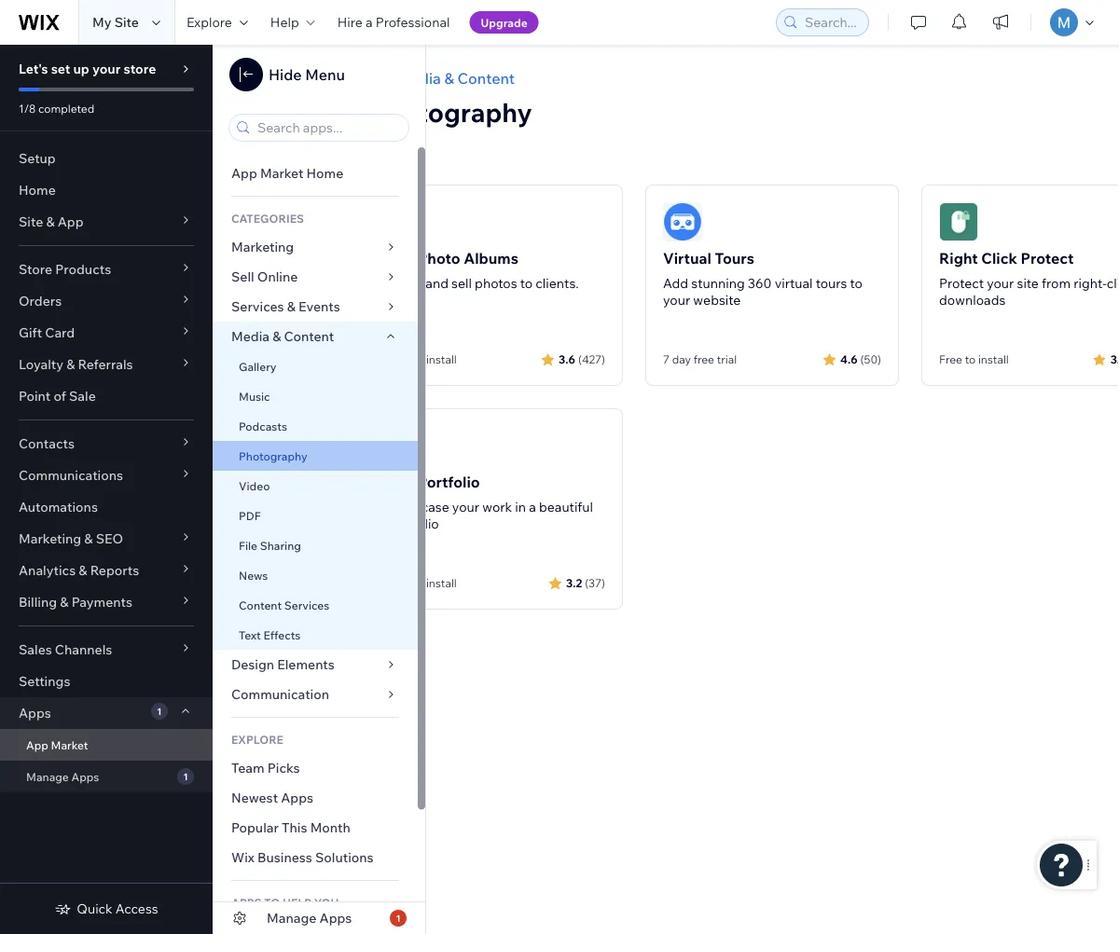 Task type: locate. For each thing, give the bounding box(es) containing it.
wix inside the wix photo albums share and sell photos to clients.
[[387, 249, 415, 268]]

file
[[239, 539, 258, 553]]

services
[[231, 299, 284, 315], [284, 599, 330, 613]]

0 vertical spatial manage
[[26, 770, 69, 784]]

seo
[[96, 531, 123, 547]]

billing & payments
[[19, 594, 132, 611]]

free down "share" at the top left
[[387, 353, 411, 367]]

media up gallery
[[231, 328, 270, 345]]

content down services & events link
[[284, 328, 334, 345]]

0 horizontal spatial marketing
[[19, 531, 81, 547]]

2 horizontal spatial content
[[458, 69, 515, 88]]

app up categories
[[231, 165, 257, 181]]

home link
[[0, 174, 213, 206]]

3.2
[[566, 576, 582, 590]]

home inside app market home link
[[307, 165, 344, 181]]

0 vertical spatial marketing
[[231, 239, 294, 255]]

photography up the 4 apps
[[369, 96, 532, 128]]

upgrade button
[[470, 11, 539, 34]]

sharing
[[260, 539, 301, 553]]

1 vertical spatial content
[[284, 328, 334, 345]]

market up categories
[[260, 165, 304, 181]]

marketing & seo button
[[0, 523, 213, 555]]

help
[[283, 896, 312, 910]]

wix business solutions link
[[213, 843, 418, 873]]

marketing
[[231, 239, 294, 255], [19, 531, 81, 547]]

free to install for photo
[[387, 353, 457, 367]]

1 vertical spatial market
[[51, 738, 88, 752]]

orders
[[19, 293, 62, 309]]

loyalty
[[19, 356, 63, 373]]

1 horizontal spatial home
[[307, 165, 344, 181]]

0 vertical spatial app
[[231, 165, 257, 181]]

& for analytics & reports
[[79, 563, 87, 579]]

your inside right click protect protect your site from right-cli
[[987, 275, 1015, 292]]

analytics & reports
[[19, 563, 139, 579]]

design
[[231, 657, 274, 673]]

wix photo albums share and sell photos to clients.
[[387, 249, 579, 292]]

wix inside wix portfolio showcase your work in a beautiful portfolio
[[387, 473, 415, 492]]

1 vertical spatial photography
[[239, 449, 308, 463]]

0 vertical spatial content
[[458, 69, 515, 88]]

media inside the media & content photography
[[397, 69, 441, 88]]

content down 'news'
[[239, 599, 282, 613]]

1 vertical spatial services
[[284, 599, 330, 613]]

your down add
[[663, 292, 691, 308]]

your down the click
[[987, 275, 1015, 292]]

free for wix portfolio
[[387, 577, 411, 591]]

& for loyalty & referrals
[[66, 356, 75, 373]]

1 vertical spatial media
[[231, 328, 270, 345]]

0 vertical spatial media & content link
[[369, 67, 1120, 90]]

free to install for click
[[940, 353, 1009, 367]]

2 horizontal spatial app
[[231, 165, 257, 181]]

1 horizontal spatial manage apps
[[267, 911, 352, 927]]

2 vertical spatial wix
[[231, 850, 255, 866]]

communications button
[[0, 460, 213, 492]]

1 vertical spatial home
[[19, 182, 56, 198]]

1 horizontal spatial media
[[397, 69, 441, 88]]

free right (50)
[[940, 353, 963, 367]]

photography down podcasts
[[239, 449, 308, 463]]

0 horizontal spatial content
[[239, 599, 282, 613]]

manage down app market
[[26, 770, 69, 784]]

0 vertical spatial market
[[260, 165, 304, 181]]

app down home link
[[58, 214, 84, 230]]

design elements link
[[213, 650, 418, 680]]

1 horizontal spatial content
[[284, 328, 334, 345]]

right
[[940, 249, 978, 268]]

content down "upgrade" button at the left top of page
[[458, 69, 515, 88]]

3.6
[[559, 352, 576, 366]]

settings
[[19, 674, 70, 690]]

free for right click protect
[[940, 353, 963, 367]]

point
[[19, 388, 51, 404]]

content
[[458, 69, 515, 88], [284, 328, 334, 345], [239, 599, 282, 613]]

1 horizontal spatial 1
[[183, 771, 188, 783]]

file sharing
[[239, 539, 301, 553]]

your right up
[[92, 61, 121, 77]]

free down portfolio
[[387, 577, 411, 591]]

0 vertical spatial photography
[[369, 96, 532, 128]]

let's set up your store
[[19, 61, 156, 77]]

1 vertical spatial 1
[[183, 771, 188, 783]]

home down search apps... field on the left top
[[307, 165, 344, 181]]

share
[[387, 275, 423, 292]]

& left reports
[[79, 563, 87, 579]]

0 horizontal spatial protect
[[940, 275, 984, 292]]

app down settings
[[26, 738, 48, 752]]

video
[[239, 479, 270, 493]]

0 horizontal spatial manage
[[26, 770, 69, 784]]

services up text effects 'link'
[[284, 599, 330, 613]]

your down portfolio
[[452, 499, 480, 515]]

hide menu button
[[230, 58, 345, 91]]

point of sale link
[[0, 381, 213, 412]]

apps to help you
[[231, 896, 339, 910]]

automations link
[[0, 492, 213, 523]]

home down setup
[[19, 182, 56, 198]]

portfolio
[[387, 516, 439, 532]]

services down sell online
[[231, 299, 284, 315]]

0 horizontal spatial 1
[[157, 706, 162, 717]]

free for wix photo albums
[[387, 353, 411, 367]]

1 horizontal spatial protect
[[1021, 249, 1074, 268]]

0 horizontal spatial manage apps
[[26, 770, 99, 784]]

channels
[[55, 642, 112, 658]]

1 horizontal spatial market
[[260, 165, 304, 181]]

0 vertical spatial home
[[307, 165, 344, 181]]

automations
[[19, 499, 98, 515]]

0 vertical spatial media
[[397, 69, 441, 88]]

3.
[[1111, 352, 1120, 366]]

1 vertical spatial site
[[19, 214, 43, 230]]

0 vertical spatial services
[[231, 299, 284, 315]]

& inside popup button
[[66, 356, 75, 373]]

& right loyalty at the left top of page
[[66, 356, 75, 373]]

marketing inside dropdown button
[[19, 531, 81, 547]]

1 horizontal spatial marketing
[[231, 239, 294, 255]]

2 horizontal spatial 1
[[396, 913, 401, 925]]

marketing up analytics
[[19, 531, 81, 547]]

manage apps down app market
[[26, 770, 99, 784]]

market down settings
[[51, 738, 88, 752]]

manage down help
[[267, 911, 317, 927]]

0 vertical spatial manage apps
[[26, 770, 99, 784]]

0 horizontal spatial app
[[26, 738, 48, 752]]

protect
[[1021, 249, 1074, 268], [940, 275, 984, 292]]

0 vertical spatial site
[[114, 14, 139, 30]]

a
[[366, 14, 373, 30], [529, 499, 536, 515]]

free
[[387, 353, 411, 367], [940, 353, 963, 367], [387, 577, 411, 591]]

clients.
[[536, 275, 579, 292]]

market inside sidebar element
[[51, 738, 88, 752]]

market for app market home
[[260, 165, 304, 181]]

1/8 completed
[[19, 101, 94, 115]]

install
[[426, 353, 457, 367], [979, 353, 1009, 367], [426, 577, 457, 591]]

market for app market
[[51, 738, 88, 752]]

1/8
[[19, 101, 36, 115]]

text effects
[[239, 628, 301, 642]]

card
[[45, 325, 75, 341]]

& inside popup button
[[79, 563, 87, 579]]

a right hire
[[366, 14, 373, 30]]

& for services & events
[[287, 299, 296, 315]]

0 horizontal spatial home
[[19, 182, 56, 198]]

to
[[264, 896, 280, 910]]

newest
[[231, 790, 278, 807]]

your inside sidebar element
[[92, 61, 121, 77]]

music link
[[213, 382, 418, 411]]

apps right 4
[[382, 153, 419, 172]]

your inside virtual tours add stunning 360 virtual tours to your website
[[663, 292, 691, 308]]

& down professional
[[445, 69, 454, 88]]

& for media & content
[[273, 328, 281, 345]]

marketing down categories
[[231, 239, 294, 255]]

install down portfolio
[[426, 577, 457, 591]]

2 vertical spatial content
[[239, 599, 282, 613]]

wix down popular
[[231, 850, 255, 866]]

free to install
[[387, 353, 457, 367], [940, 353, 1009, 367], [387, 577, 457, 591]]

content inside media & content link
[[284, 328, 334, 345]]

1 vertical spatial manage apps
[[267, 911, 352, 927]]

& left seo
[[84, 531, 93, 547]]

right-
[[1074, 275, 1107, 292]]

site right my
[[114, 14, 139, 30]]

1 vertical spatial a
[[529, 499, 536, 515]]

1 vertical spatial wix
[[387, 473, 415, 492]]

protect down right
[[940, 275, 984, 292]]

protect up from on the right of page
[[1021, 249, 1074, 268]]

site up store
[[19, 214, 43, 230]]

1 horizontal spatial photography
[[369, 96, 532, 128]]

& up store products at the top left
[[46, 214, 55, 230]]

& left events
[[287, 299, 296, 315]]

a right the in
[[529, 499, 536, 515]]

apps down you
[[320, 911, 352, 927]]

2 vertical spatial app
[[26, 738, 48, 752]]

0 vertical spatial a
[[366, 14, 373, 30]]

media down professional
[[397, 69, 441, 88]]

point of sale
[[19, 388, 96, 404]]

click
[[982, 249, 1018, 268]]

cli
[[1107, 275, 1120, 292]]

install down and
[[426, 353, 457, 367]]

0 horizontal spatial site
[[19, 214, 43, 230]]

1 horizontal spatial a
[[529, 499, 536, 515]]

0 horizontal spatial a
[[366, 14, 373, 30]]

site inside dropdown button
[[19, 214, 43, 230]]

wix up "share" at the top left
[[387, 249, 415, 268]]

& inside the media & content photography
[[445, 69, 454, 88]]

business
[[258, 850, 312, 866]]

1 vertical spatial app
[[58, 214, 84, 230]]

events
[[299, 299, 340, 315]]

to inside the wix photo albums share and sell photos to clients.
[[520, 275, 533, 292]]

3.2 (37)
[[566, 576, 606, 590]]

& right billing
[[60, 594, 69, 611]]

hide
[[269, 65, 302, 84]]

install down right click protect protect your site from right-cli
[[979, 353, 1009, 367]]

home inside home link
[[19, 182, 56, 198]]

1 horizontal spatial app
[[58, 214, 84, 230]]

you
[[314, 896, 339, 910]]

free
[[694, 353, 715, 367]]

install for albums
[[426, 353, 457, 367]]

& for media & content photography
[[445, 69, 454, 88]]

1 horizontal spatial manage
[[267, 911, 317, 927]]

apps down app market link
[[71, 770, 99, 784]]

content inside the media & content photography
[[458, 69, 515, 88]]

4
[[369, 153, 379, 172]]

communications
[[19, 467, 123, 484]]

0 horizontal spatial media
[[231, 328, 270, 345]]

work
[[483, 499, 512, 515]]

1 horizontal spatial site
[[114, 14, 139, 30]]

0 vertical spatial wix
[[387, 249, 415, 268]]

picks
[[268, 760, 300, 777]]

market
[[260, 165, 304, 181], [51, 738, 88, 752]]

media & content photography
[[369, 69, 532, 128]]

billing & payments button
[[0, 587, 213, 619]]

2 vertical spatial 1
[[396, 913, 401, 925]]

& down services & events
[[273, 328, 281, 345]]

sidebar element
[[0, 45, 213, 935]]

gift card
[[19, 325, 75, 341]]

manage apps down help
[[267, 911, 352, 927]]

elements
[[277, 657, 335, 673]]

apps
[[231, 896, 262, 910]]

& inside popup button
[[60, 594, 69, 611]]

billing
[[19, 594, 57, 611]]

(50)
[[861, 352, 882, 366]]

wix up showcase
[[387, 473, 415, 492]]

0 horizontal spatial market
[[51, 738, 88, 752]]

1 vertical spatial media & content link
[[213, 322, 418, 352]]

1 vertical spatial marketing
[[19, 531, 81, 547]]

free to install for portfolio
[[387, 577, 457, 591]]



Task type: describe. For each thing, give the bounding box(es) containing it.
wix for wix photo albums
[[387, 249, 415, 268]]

to for right click protect
[[965, 353, 976, 367]]

sell online
[[231, 269, 298, 285]]

explore
[[231, 733, 284, 747]]

gift
[[19, 325, 42, 341]]

sell
[[231, 269, 254, 285]]

manage apps inside sidebar element
[[26, 770, 99, 784]]

setup
[[19, 150, 56, 167]]

menu
[[305, 65, 345, 84]]

your inside wix portfolio showcase your work in a beautiful portfolio
[[452, 499, 480, 515]]

virtual tours add stunning 360 virtual tours to your website
[[663, 249, 863, 308]]

1 vertical spatial protect
[[940, 275, 984, 292]]

sell online link
[[213, 262, 418, 292]]

this
[[282, 820, 307, 836]]

communication
[[231, 687, 332, 703]]

newest apps
[[231, 790, 313, 807]]

install for showcase
[[426, 577, 457, 591]]

trial
[[717, 353, 737, 367]]

hire a professional link
[[326, 0, 461, 45]]

store
[[124, 61, 156, 77]]

tours
[[715, 249, 755, 268]]

content inside content services link
[[239, 599, 282, 613]]

photo
[[418, 249, 461, 268]]

app inside dropdown button
[[58, 214, 84, 230]]

sales channels button
[[0, 634, 213, 666]]

1 vertical spatial manage
[[267, 911, 317, 927]]

Search apps... field
[[252, 115, 403, 141]]

orders button
[[0, 286, 213, 317]]

loyalty & referrals
[[19, 356, 133, 373]]

newest apps link
[[213, 784, 418, 814]]

marketing link
[[213, 232, 418, 262]]

7
[[663, 353, 670, 367]]

popular
[[231, 820, 279, 836]]

marketing for marketing
[[231, 239, 294, 255]]

stunning
[[692, 275, 745, 292]]

help button
[[259, 0, 326, 45]]

team picks
[[231, 760, 300, 777]]

media for media & content photography
[[397, 69, 441, 88]]

to for wix portfolio
[[413, 577, 424, 591]]

albums
[[464, 249, 519, 268]]

of
[[54, 388, 66, 404]]

communication link
[[213, 680, 418, 710]]

pdf
[[239, 509, 261, 523]]

app market home
[[231, 165, 344, 181]]

app for app market home
[[231, 165, 257, 181]]

showcase
[[387, 499, 449, 515]]

virtual tours logo image
[[663, 202, 703, 242]]

solutions
[[315, 850, 374, 866]]

completed
[[38, 101, 94, 115]]

install for protect
[[979, 353, 1009, 367]]

marketing & seo
[[19, 531, 123, 547]]

Search... field
[[800, 9, 863, 35]]

contacts button
[[0, 428, 213, 460]]

hide menu
[[269, 65, 345, 84]]

& for marketing & seo
[[84, 531, 93, 547]]

0 horizontal spatial photography
[[239, 449, 308, 463]]

analytics
[[19, 563, 76, 579]]

categories
[[231, 211, 304, 225]]

add
[[663, 275, 689, 292]]

content for media & content photography
[[458, 69, 515, 88]]

& for billing & payments
[[60, 594, 69, 611]]

quick
[[77, 901, 113, 918]]

0 vertical spatial protect
[[1021, 249, 1074, 268]]

team picks link
[[213, 754, 418, 784]]

manage inside sidebar element
[[26, 770, 69, 784]]

to for wix photo albums
[[413, 353, 424, 367]]

referrals
[[78, 356, 133, 373]]

a inside wix portfolio showcase your work in a beautiful portfolio
[[529, 499, 536, 515]]

right click protect logo image
[[940, 202, 979, 242]]

design elements
[[231, 657, 335, 673]]

app for app market
[[26, 738, 48, 752]]

content services link
[[213, 591, 418, 620]]

& for site & app
[[46, 214, 55, 230]]

day
[[672, 353, 691, 367]]

content for media & content
[[284, 328, 334, 345]]

news link
[[213, 561, 418, 591]]

access
[[116, 901, 158, 918]]

marketing for marketing & seo
[[19, 531, 81, 547]]

site & app
[[19, 214, 84, 230]]

beautiful
[[539, 499, 593, 515]]

wix for wix portfolio
[[387, 473, 415, 492]]

0 vertical spatial 1
[[157, 706, 162, 717]]

to inside virtual tours add stunning 360 virtual tours to your website
[[851, 275, 863, 292]]

media & content
[[231, 328, 334, 345]]

settings link
[[0, 666, 213, 698]]

virtual
[[663, 249, 712, 268]]

app market
[[26, 738, 88, 752]]

store products button
[[0, 254, 213, 286]]

photography link
[[213, 441, 418, 471]]

store products
[[19, 261, 111, 278]]

services & events link
[[213, 292, 418, 322]]

contacts
[[19, 436, 75, 452]]

media for media & content
[[231, 328, 270, 345]]

text
[[239, 628, 261, 642]]

photos
[[475, 275, 517, 292]]

quick access button
[[54, 901, 158, 918]]

website
[[694, 292, 741, 308]]

payments
[[72, 594, 132, 611]]

apps down settings
[[19, 705, 51, 722]]

reports
[[90, 563, 139, 579]]

upgrade
[[481, 15, 528, 29]]

help
[[270, 14, 299, 30]]

apps up this
[[281, 790, 313, 807]]

up
[[73, 61, 89, 77]]

7 day free trial
[[663, 353, 737, 367]]

sales
[[19, 642, 52, 658]]

gallery link
[[213, 352, 418, 382]]

app market home link
[[213, 159, 418, 188]]

services & events
[[231, 299, 340, 315]]

text effects link
[[213, 620, 418, 650]]

popular this month
[[231, 820, 351, 836]]

gallery
[[239, 360, 277, 374]]

let's
[[19, 61, 48, 77]]

set
[[51, 61, 70, 77]]



Task type: vqa. For each thing, say whether or not it's contained in the screenshot.
the Welcome,
no



